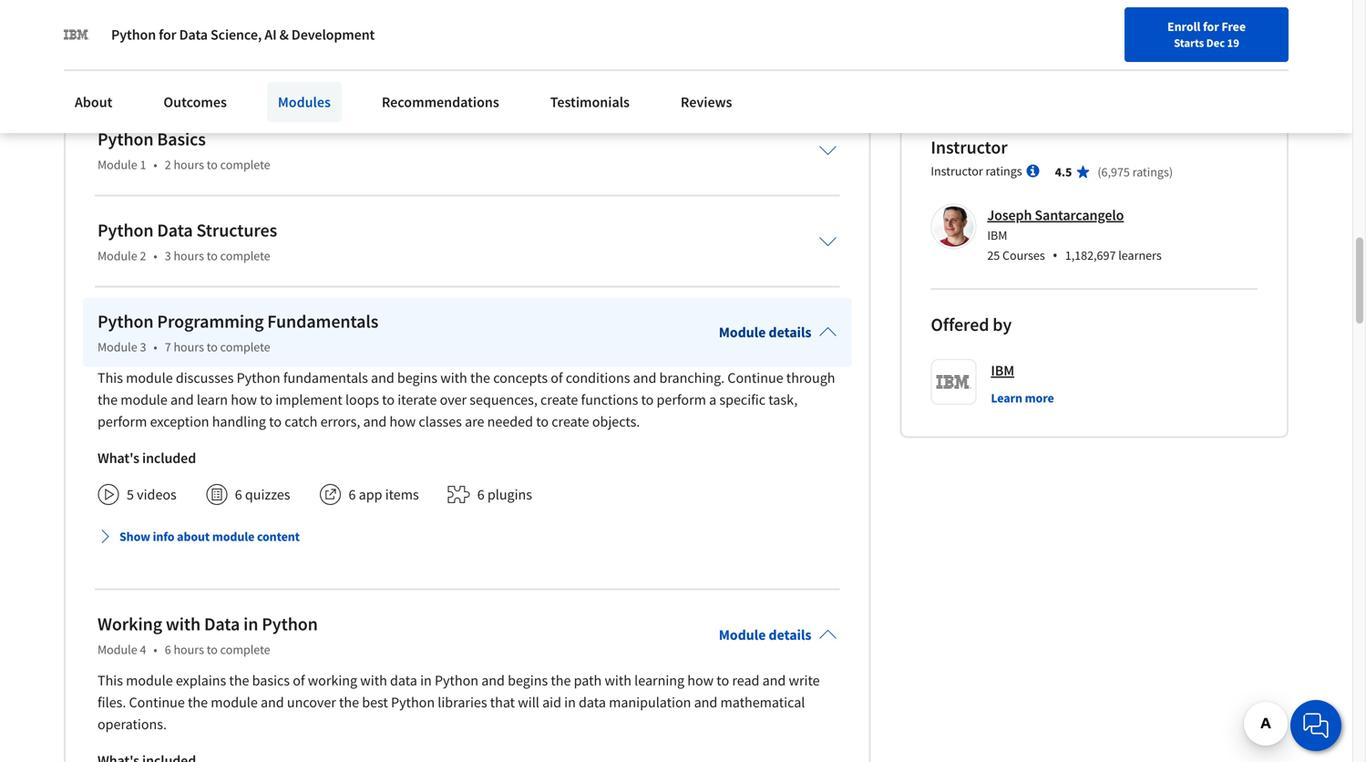 Task type: vqa. For each thing, say whether or not it's contained in the screenshot.
3 to the bottom
yes



Task type: locate. For each thing, give the bounding box(es) containing it.
what's
[[98, 449, 139, 468]]

0 vertical spatial instructor
[[931, 136, 1008, 159]]

1 horizontal spatial continue
[[728, 369, 784, 387]]

0 horizontal spatial learning
[[149, 0, 198, 2]]

this for this module discusses python fundamentals and begins with the concepts of conditions and branching. continue through the module and learn how to implement loops to iterate over sequences, create functions to perform a specific task, perform exception handling to catch errors, and how classes are needed to create objects.
[[98, 369, 123, 387]]

and right manipulation
[[694, 694, 718, 712]]

data up explains
[[204, 613, 240, 636]]

are
[[465, 413, 485, 431]]

of up the uncover
[[293, 672, 305, 690]]

1 horizontal spatial learning
[[635, 672, 685, 690]]

0 vertical spatial module details
[[719, 323, 812, 342]]

ibm link
[[992, 359, 1015, 382]]

module details for working with data in python
[[719, 626, 812, 644]]

hours right 7
[[174, 339, 204, 355]]

modules
[[278, 93, 331, 111]]

read
[[733, 672, 760, 690]]

testimonials
[[551, 93, 630, 111]]

task,
[[769, 391, 798, 409]]

to up handling
[[260, 391, 273, 409]]

1 vertical spatial 3
[[140, 339, 146, 355]]

data inside kickstart your learning of python with this beginner-friendly self-paced course taught by an expert. python is one of the most popular languages in the programming and data science world and demand for individuals who have the ability to apply python has never been higher.
[[359, 3, 386, 21]]

create down functions
[[552, 413, 590, 431]]

25
[[988, 247, 1001, 264]]

begins up will
[[508, 672, 548, 690]]

instructor up instructor ratings
[[931, 136, 1008, 159]]

6 right 4
[[165, 642, 171, 658]]

by right offered
[[993, 313, 1012, 336]]

working
[[308, 672, 358, 690]]

details for python programming fundamentals
[[769, 323, 812, 342]]

• inside python data structures module 2 • 3 hours to complete
[[154, 248, 157, 264]]

0 vertical spatial data
[[179, 26, 208, 44]]

learning up manipulation
[[635, 672, 685, 690]]

joseph santarcangelo link
[[988, 206, 1125, 225]]

6 left quizzes
[[235, 486, 242, 504]]

0 horizontal spatial by
[[571, 0, 585, 2]]

complete inside working with data in python module 4 • 6 hours to complete
[[220, 642, 270, 658]]

programming
[[248, 3, 330, 21]]

by inside kickstart your learning of python with this beginner-friendly self-paced course taught by an expert. python is one of the most popular languages in the programming and data science world and demand for individuals who have the ability to apply python has never been higher.
[[571, 0, 585, 2]]

info
[[153, 529, 175, 545]]

0 vertical spatial by
[[571, 0, 585, 2]]

begins inside this module explains the basics of working with data in python and begins the path with learning how to read and write files. continue the module and uncover the best python libraries that will aid in data manipulation and mathematical operations.
[[508, 672, 548, 690]]

hours down structures
[[174, 248, 204, 264]]

0 vertical spatial how
[[231, 391, 257, 409]]

and up the exception
[[170, 391, 194, 409]]

beginner-
[[315, 0, 373, 2]]

• inside working with data in python module 4 • 6 hours to complete
[[154, 642, 157, 658]]

6 plugins
[[478, 486, 533, 504]]

2 horizontal spatial data
[[579, 694, 606, 712]]

learning up the languages
[[149, 0, 198, 2]]

module details up read
[[719, 626, 812, 644]]

complete up basics
[[220, 642, 270, 658]]

with right path
[[605, 672, 632, 690]]

for for python for data science, ai & development
[[159, 26, 176, 44]]

to up explains
[[207, 642, 218, 658]]

begins inside this module discusses python fundamentals and begins with the concepts of conditions and branching. continue through the module and learn how to implement loops to iterate over sequences, create functions to perform a specific task, perform exception handling to catch errors, and how classes are needed to create objects.
[[398, 369, 438, 387]]

( 6,975 ratings )
[[1098, 164, 1174, 180]]

for inside kickstart your learning of python with this beginner-friendly self-paced course taught by an expert. python is one of the most popular languages in the programming and data science world and demand for individuals who have the ability to apply python has never been higher.
[[553, 3, 570, 21]]

this module explains the basics of working with data in python and begins the path with learning how to read and write files. continue the module and uncover the best python libraries that will aid in data manipulation and mathematical operations.
[[98, 672, 820, 734]]

python inside python basics module 1 • 2 hours to complete
[[98, 128, 154, 151]]

is
[[697, 0, 707, 2]]

ibm image
[[64, 22, 89, 47]]

fundamentals
[[283, 369, 368, 387]]

complete down programming
[[220, 339, 270, 355]]

show notifications image
[[1107, 23, 1129, 45]]

more inside "button"
[[99, 55, 133, 73]]

0 horizontal spatial 3
[[140, 339, 146, 355]]

0 horizontal spatial perform
[[98, 413, 147, 431]]

data left structures
[[157, 219, 193, 242]]

• inside python programming fundamentals module 3 • 7 hours to complete
[[154, 339, 157, 355]]

1 vertical spatial data
[[390, 672, 418, 690]]

the left basics
[[229, 672, 249, 690]]

1 vertical spatial 2
[[140, 248, 146, 264]]

and up functions
[[633, 369, 657, 387]]

plugins
[[488, 486, 533, 504]]

learn more button
[[992, 389, 1055, 407]]

for down taught
[[553, 3, 570, 21]]

reviews
[[681, 93, 733, 111]]

has
[[145, 23, 166, 40]]

2 inside python data structures module 2 • 3 hours to complete
[[140, 248, 146, 264]]

uncover
[[287, 694, 336, 712]]

1 vertical spatial more
[[1026, 390, 1055, 406]]

complete inside python data structures module 2 • 3 hours to complete
[[220, 248, 270, 264]]

data
[[359, 3, 386, 21], [390, 672, 418, 690], [579, 694, 606, 712]]

coursera image
[[22, 15, 138, 44]]

with up best on the left bottom of the page
[[360, 672, 387, 690]]

to left catch
[[269, 413, 282, 431]]

1 vertical spatial how
[[390, 413, 416, 431]]

to right functions
[[641, 391, 654, 409]]

how up handling
[[231, 391, 257, 409]]

data
[[179, 26, 208, 44], [157, 219, 193, 242], [204, 613, 240, 636]]

more inside button
[[1026, 390, 1055, 406]]

data down friendly
[[359, 3, 386, 21]]

continue up operations.
[[129, 694, 185, 712]]

how
[[231, 391, 257, 409], [390, 413, 416, 431], [688, 672, 714, 690]]

1 vertical spatial module details
[[719, 626, 812, 644]]

the down is
[[701, 3, 720, 21]]

starts
[[1175, 36, 1205, 50]]

exception
[[150, 413, 209, 431]]

ibm up 25
[[988, 227, 1008, 244]]

more for read more
[[99, 55, 133, 73]]

with up "programming"
[[262, 0, 287, 2]]

and down beginner-
[[333, 3, 356, 21]]

1 horizontal spatial begins
[[508, 672, 548, 690]]

2 inside python basics module 1 • 2 hours to complete
[[165, 157, 171, 173]]

of up ability
[[736, 0, 748, 2]]

to down programming
[[207, 339, 218, 355]]

5
[[127, 486, 134, 504]]

quizzes
[[245, 486, 290, 504]]

0 horizontal spatial begins
[[398, 369, 438, 387]]

to left read
[[717, 672, 730, 690]]

None search field
[[260, 11, 616, 48]]

19
[[1228, 36, 1240, 50]]

kickstart your learning of python with this beginner-friendly self-paced course taught by an expert. python is one of the most popular languages in the programming and data science world and demand for individuals who have the ability to apply python has never been higher.
[[64, 0, 778, 40]]

to inside this module explains the basics of working with data in python and begins the path with learning how to read and write files. continue the module and uncover the best python libraries that will aid in data manipulation and mathematical operations.
[[717, 672, 730, 690]]

2 instructor from the top
[[931, 163, 984, 179]]

to down structures
[[207, 248, 218, 264]]

1 vertical spatial this
[[98, 672, 123, 690]]

0 vertical spatial continue
[[728, 369, 784, 387]]

python inside this module discusses python fundamentals and begins with the concepts of conditions and branching. continue through the module and learn how to implement loops to iterate over sequences, create functions to perform a specific task, perform exception handling to catch errors, and how classes are needed to create objects.
[[237, 369, 281, 387]]

learners
[[1119, 247, 1162, 264]]

menu item
[[971, 18, 1088, 78]]

1 vertical spatial learning
[[635, 672, 685, 690]]

about
[[177, 529, 210, 545]]

specific
[[720, 391, 766, 409]]

to inside python data structures module 2 • 3 hours to complete
[[207, 248, 218, 264]]

complete inside python programming fundamentals module 3 • 7 hours to complete
[[220, 339, 270, 355]]

1 horizontal spatial how
[[390, 413, 416, 431]]

1 this from the top
[[98, 369, 123, 387]]

more
[[99, 55, 133, 73], [1026, 390, 1055, 406]]

6 inside working with data in python module 4 • 6 hours to complete
[[165, 642, 171, 658]]

files.
[[98, 694, 126, 712]]

read more
[[64, 55, 133, 73]]

this up 'what's'
[[98, 369, 123, 387]]

and up that
[[482, 672, 505, 690]]

details up through
[[769, 323, 812, 342]]

this inside this module discusses python fundamentals and begins with the concepts of conditions and branching. continue through the module and learn how to implement loops to iterate over sequences, create functions to perform a specific task, perform exception handling to catch errors, and how classes are needed to create objects.
[[98, 369, 123, 387]]

world
[[436, 3, 470, 21]]

to inside working with data in python module 4 • 6 hours to complete
[[207, 642, 218, 658]]

operations.
[[98, 716, 167, 734]]

iterate
[[398, 391, 437, 409]]

1 details from the top
[[769, 323, 812, 342]]

in inside working with data in python module 4 • 6 hours to complete
[[244, 613, 258, 636]]

about
[[75, 93, 113, 111]]

6,975
[[1102, 164, 1131, 180]]

concepts
[[493, 369, 548, 387]]

science
[[389, 3, 433, 21]]

more right the learn
[[1026, 390, 1055, 406]]

0 vertical spatial 2
[[165, 157, 171, 173]]

science,
[[211, 26, 262, 44]]

6 left app
[[349, 486, 356, 504]]

2
[[165, 157, 171, 173], [140, 248, 146, 264]]

create down conditions
[[541, 391, 578, 409]]

1 vertical spatial data
[[157, 219, 193, 242]]

for up dec
[[1204, 18, 1220, 35]]

1 vertical spatial instructor
[[931, 163, 984, 179]]

for down the languages
[[159, 26, 176, 44]]

how left read
[[688, 672, 714, 690]]

0 vertical spatial more
[[99, 55, 133, 73]]

objects.
[[593, 413, 640, 431]]

python for data science, ai & development
[[111, 26, 375, 44]]

2 module details from the top
[[719, 626, 812, 644]]

this inside this module explains the basics of working with data in python and begins the path with learning how to read and write files. continue the module and uncover the best python libraries that will aid in data manipulation and mathematical operations.
[[98, 672, 123, 690]]

data inside working with data in python module 4 • 6 hours to complete
[[204, 613, 240, 636]]

2 vertical spatial how
[[688, 672, 714, 690]]

0 vertical spatial 3
[[165, 248, 171, 264]]

• for ibm
[[1053, 245, 1058, 265]]

the down explains
[[188, 694, 208, 712]]

ibm
[[988, 227, 1008, 244], [992, 362, 1015, 380]]

0 horizontal spatial continue
[[129, 694, 185, 712]]

structures
[[197, 219, 277, 242]]

1 vertical spatial continue
[[129, 694, 185, 712]]

• up programming
[[154, 248, 157, 264]]

1 horizontal spatial by
[[993, 313, 1012, 336]]

data down the languages
[[179, 26, 208, 44]]

of inside this module explains the basics of working with data in python and begins the path with learning how to read and write files. continue the module and uncover the best python libraries that will aid in data manipulation and mathematical operations.
[[293, 672, 305, 690]]

working with data in python module 4 • 6 hours to complete
[[98, 613, 318, 658]]

data right working
[[390, 672, 418, 690]]

1 vertical spatial ibm
[[992, 362, 1015, 380]]

by left an
[[571, 0, 585, 2]]

3 hours from the top
[[174, 339, 204, 355]]

1 vertical spatial details
[[769, 626, 812, 644]]

python basics module 1 • 2 hours to complete
[[98, 128, 270, 173]]

with right working
[[166, 613, 201, 636]]

0 vertical spatial details
[[769, 323, 812, 342]]

1 horizontal spatial 3
[[165, 248, 171, 264]]

• inside joseph santarcangelo ibm 25 courses • 1,182,697 learners
[[1053, 245, 1058, 265]]

module inside python data structures module 2 • 3 hours to complete
[[98, 248, 137, 264]]

2 horizontal spatial how
[[688, 672, 714, 690]]

and up loops
[[371, 369, 395, 387]]

outcomes
[[164, 93, 227, 111]]

3 left 7
[[140, 339, 146, 355]]

continue up 'specific'
[[728, 369, 784, 387]]

santarcangelo
[[1035, 206, 1125, 225]]

enroll
[[1168, 18, 1201, 35]]

1 horizontal spatial 2
[[165, 157, 171, 173]]

more for learn more
[[1026, 390, 1055, 406]]

(
[[1098, 164, 1102, 180]]

4 hours from the top
[[174, 642, 204, 658]]

1 horizontal spatial data
[[390, 672, 418, 690]]

0 horizontal spatial data
[[359, 3, 386, 21]]

complete down structures
[[220, 248, 270, 264]]

0 vertical spatial ibm
[[988, 227, 1008, 244]]

5 videos
[[127, 486, 177, 504]]

through
[[787, 369, 836, 387]]

to inside python programming fundamentals module 3 • 7 hours to complete
[[207, 339, 218, 355]]

1 horizontal spatial ratings
[[1133, 164, 1170, 180]]

3 complete from the top
[[220, 339, 270, 355]]

0 horizontal spatial for
[[159, 26, 176, 44]]

python
[[216, 0, 258, 2], [652, 0, 694, 2], [100, 23, 142, 40], [111, 26, 156, 44], [98, 128, 154, 151], [98, 219, 154, 242], [98, 310, 154, 333], [237, 369, 281, 387], [262, 613, 318, 636], [435, 672, 479, 690], [391, 694, 435, 712]]

hours up explains
[[174, 642, 204, 658]]

module right about
[[212, 529, 255, 545]]

0 vertical spatial this
[[98, 369, 123, 387]]

3 up programming
[[165, 248, 171, 264]]

1 vertical spatial by
[[993, 313, 1012, 336]]

1 module details from the top
[[719, 323, 812, 342]]

6 left plugins
[[478, 486, 485, 504]]

by
[[571, 0, 585, 2], [993, 313, 1012, 336]]

to down outcomes link at the left
[[207, 157, 218, 173]]

perform
[[657, 391, 707, 409], [98, 413, 147, 431]]

more right 'read'
[[99, 55, 133, 73]]

begins up iterate
[[398, 369, 438, 387]]

1 complete from the top
[[220, 157, 270, 173]]

6 for 6 plugins
[[478, 486, 485, 504]]

2 details from the top
[[769, 626, 812, 644]]

of right the concepts
[[551, 369, 563, 387]]

continue inside this module explains the basics of working with data in python and begins the path with learning how to read and write files. continue the module and uncover the best python libraries that will aid in data manipulation and mathematical operations.
[[129, 694, 185, 712]]

4
[[140, 642, 146, 658]]

and down basics
[[261, 694, 284, 712]]

2 vertical spatial data
[[579, 694, 606, 712]]

6 app items
[[349, 486, 419, 504]]

discusses
[[176, 369, 234, 387]]

• right 1
[[154, 157, 157, 173]]

• right 4
[[154, 642, 157, 658]]

to right ability
[[762, 3, 775, 21]]

data down path
[[579, 694, 606, 712]]

complete up structures
[[220, 157, 270, 173]]

and down course
[[473, 3, 496, 21]]

0 vertical spatial data
[[359, 3, 386, 21]]

0 horizontal spatial how
[[231, 391, 257, 409]]

how down iterate
[[390, 413, 416, 431]]

2 vertical spatial data
[[204, 613, 240, 636]]

python inside working with data in python module 4 • 6 hours to complete
[[262, 613, 318, 636]]

1 vertical spatial begins
[[508, 672, 548, 690]]

the
[[751, 0, 771, 2], [225, 3, 245, 21], [701, 3, 720, 21], [470, 369, 491, 387], [98, 391, 118, 409], [229, 672, 249, 690], [551, 672, 571, 690], [188, 694, 208, 712], [339, 694, 359, 712]]

2 this from the top
[[98, 672, 123, 690]]

2 complete from the top
[[220, 248, 270, 264]]

fundamentals
[[267, 310, 379, 333]]

1 instructor from the top
[[931, 136, 1008, 159]]

6 for 6 app items
[[349, 486, 356, 504]]

1 horizontal spatial perform
[[657, 391, 707, 409]]

demand
[[500, 3, 549, 21]]

instructor up "joseph santarcangelo" icon
[[931, 163, 984, 179]]

perform up 'what's'
[[98, 413, 147, 431]]

with inside working with data in python module 4 • 6 hours to complete
[[166, 613, 201, 636]]

this up files.
[[98, 672, 123, 690]]

0 vertical spatial learning
[[149, 0, 198, 2]]

1 hours from the top
[[174, 157, 204, 173]]

3 inside python programming fundamentals module 3 • 7 hours to complete
[[140, 339, 146, 355]]

0 vertical spatial create
[[541, 391, 578, 409]]

higher.
[[240, 23, 281, 40]]

continue inside this module discusses python fundamentals and begins with the concepts of conditions and branching. continue through the module and learn how to implement loops to iterate over sequences, create functions to perform a specific task, perform exception handling to catch errors, and how classes are needed to create objects.
[[728, 369, 784, 387]]

0 horizontal spatial 2
[[140, 248, 146, 264]]

1 horizontal spatial for
[[553, 3, 570, 21]]

perform down branching.
[[657, 391, 707, 409]]

1 horizontal spatial more
[[1026, 390, 1055, 406]]

functions
[[581, 391, 639, 409]]

offered
[[931, 313, 990, 336]]

of inside this module discusses python fundamentals and begins with the concepts of conditions and branching. continue through the module and learn how to implement loops to iterate over sequences, create functions to perform a specific task, perform exception handling to catch errors, and how classes are needed to create objects.
[[551, 369, 563, 387]]

ibm up the learn
[[992, 362, 1015, 380]]

2 hours from the top
[[174, 248, 204, 264]]

0 horizontal spatial ratings
[[986, 163, 1023, 179]]

hours down basics on the top of page
[[174, 157, 204, 173]]

libraries
[[438, 694, 487, 712]]

• right 'courses'
[[1053, 245, 1058, 265]]

0 vertical spatial perform
[[657, 391, 707, 409]]

2 horizontal spatial for
[[1204, 18, 1220, 35]]

0 horizontal spatial more
[[99, 55, 133, 73]]

0 vertical spatial begins
[[398, 369, 438, 387]]

joseph
[[988, 206, 1033, 225]]

basics
[[252, 672, 290, 690]]

ratings right 6,975
[[1133, 164, 1170, 180]]

module down 7
[[126, 369, 173, 387]]

with up over
[[441, 369, 468, 387]]

4 complete from the top
[[220, 642, 270, 658]]

for inside enroll for free starts dec 19
[[1204, 18, 1220, 35]]

• left 7
[[154, 339, 157, 355]]

module details up through
[[719, 323, 812, 342]]

ratings up joseph
[[986, 163, 1023, 179]]



Task type: describe. For each thing, give the bounding box(es) containing it.
needed
[[488, 413, 533, 431]]

sequences,
[[470, 391, 538, 409]]

the up aid
[[551, 672, 571, 690]]

what's included
[[98, 449, 196, 468]]

errors,
[[321, 413, 360, 431]]

your
[[118, 0, 146, 2]]

for for enroll for free starts dec 19
[[1204, 18, 1220, 35]]

learn
[[992, 390, 1023, 406]]

to right needed
[[536, 413, 549, 431]]

implement
[[276, 391, 343, 409]]

who
[[640, 3, 666, 21]]

joseph santarcangelo image
[[934, 207, 974, 247]]

read
[[64, 55, 96, 73]]

course
[[485, 0, 526, 2]]

read more button
[[64, 54, 133, 74]]

module details for python programming fundamentals
[[719, 323, 812, 342]]

manipulation
[[609, 694, 692, 712]]

best
[[362, 694, 388, 712]]

python programming fundamentals module 3 • 7 hours to complete
[[98, 310, 379, 355]]

the up sequences,
[[470, 369, 491, 387]]

• for structures
[[154, 248, 157, 264]]

the up the science,
[[225, 3, 245, 21]]

show info about module content button
[[90, 520, 307, 553]]

branching.
[[660, 369, 725, 387]]

have
[[669, 3, 698, 21]]

popular
[[97, 3, 144, 21]]

taught
[[529, 0, 568, 2]]

friendly
[[373, 0, 418, 2]]

&
[[280, 26, 289, 44]]

1,182,697
[[1066, 247, 1117, 264]]

outcomes link
[[153, 82, 238, 122]]

programming
[[157, 310, 264, 333]]

self-
[[421, 0, 446, 2]]

free
[[1222, 18, 1247, 35]]

mathematical
[[721, 694, 806, 712]]

the up ability
[[751, 0, 771, 2]]

languages
[[147, 3, 208, 21]]

recommendations
[[382, 93, 499, 111]]

learning inside this module explains the basics of working with data in python and begins the path with learning how to read and write files. continue the module and uncover the best python libraries that will aid in data manipulation and mathematical operations.
[[635, 672, 685, 690]]

of up the languages
[[201, 0, 213, 2]]

enroll for free starts dec 19
[[1168, 18, 1247, 50]]

with inside kickstart your learning of python with this beginner-friendly self-paced course taught by an expert. python is one of the most popular languages in the programming and data science world and demand for individuals who have the ability to apply python has never been higher.
[[262, 0, 287, 2]]

with inside this module discusses python fundamentals and begins with the concepts of conditions and branching. continue through the module and learn how to implement loops to iterate over sequences, create functions to perform a specific task, perform exception handling to catch errors, and how classes are needed to create objects.
[[441, 369, 468, 387]]

module down explains
[[211, 694, 258, 712]]

the up 'what's'
[[98, 391, 118, 409]]

most
[[64, 3, 94, 21]]

a
[[710, 391, 717, 409]]

reviews link
[[670, 82, 744, 122]]

catch
[[285, 413, 318, 431]]

handling
[[212, 413, 266, 431]]

never
[[169, 23, 203, 40]]

kickstart
[[64, 0, 115, 2]]

6 for 6 quizzes
[[235, 486, 242, 504]]

data for for
[[179, 26, 208, 44]]

to right loops
[[382, 391, 395, 409]]

data inside python data structures module 2 • 3 hours to complete
[[157, 219, 193, 242]]

dec
[[1207, 36, 1226, 50]]

4.5
[[1056, 164, 1073, 180]]

1 vertical spatial perform
[[98, 413, 147, 431]]

3 inside python data structures module 2 • 3 hours to complete
[[165, 248, 171, 264]]

individuals
[[573, 3, 637, 21]]

write
[[789, 672, 820, 690]]

apply
[[64, 23, 96, 40]]

module inside dropdown button
[[212, 529, 255, 545]]

that
[[490, 694, 515, 712]]

ibm inside joseph santarcangelo ibm 25 courses • 1,182,697 learners
[[988, 227, 1008, 244]]

ai
[[265, 26, 277, 44]]

module inside python programming fundamentals module 3 • 7 hours to complete
[[98, 339, 137, 355]]

python inside python programming fundamentals module 3 • 7 hours to complete
[[98, 310, 154, 333]]

aid
[[543, 694, 562, 712]]

this for this module explains the basics of working with data in python and begins the path with learning how to read and write files. continue the module and uncover the best python libraries that will aid in data manipulation and mathematical operations.
[[98, 672, 123, 690]]

to inside kickstart your learning of python with this beginner-friendly self-paced course taught by an expert. python is one of the most popular languages in the programming and data science world and demand for individuals who have the ability to apply python has never been higher.
[[762, 3, 775, 21]]

and down loops
[[363, 413, 387, 431]]

included
[[142, 449, 196, 468]]

paced
[[446, 0, 482, 2]]

python data structures module 2 • 3 hours to complete
[[98, 219, 277, 264]]

testimonials link
[[540, 82, 641, 122]]

hours inside python data structures module 2 • 3 hours to complete
[[174, 248, 204, 264]]

module inside working with data in python module 4 • 6 hours to complete
[[98, 642, 137, 658]]

will
[[518, 694, 540, 712]]

modules link
[[267, 82, 342, 122]]

• for fundamentals
[[154, 339, 157, 355]]

to inside python basics module 1 • 2 hours to complete
[[207, 157, 218, 173]]

instructor for instructor
[[931, 136, 1008, 159]]

details for working with data in python
[[769, 626, 812, 644]]

app
[[359, 486, 383, 504]]

hours inside working with data in python module 4 • 6 hours to complete
[[174, 642, 204, 658]]

how inside this module explains the basics of working with data in python and begins the path with learning how to read and write files. continue the module and uncover the best python libraries that will aid in data manipulation and mathematical operations.
[[688, 672, 714, 690]]

module up the exception
[[121, 391, 168, 409]]

items
[[385, 486, 419, 504]]

complete inside python basics module 1 • 2 hours to complete
[[220, 157, 270, 173]]

in inside kickstart your learning of python with this beginner-friendly self-paced course taught by an expert. python is one of the most popular languages in the programming and data science world and demand for individuals who have the ability to apply python has never been higher.
[[211, 3, 222, 21]]

module down 4
[[126, 672, 173, 690]]

• inside python basics module 1 • 2 hours to complete
[[154, 157, 157, 173]]

6 quizzes
[[235, 486, 290, 504]]

loops
[[346, 391, 379, 409]]

and up mathematical
[[763, 672, 786, 690]]

module inside python basics module 1 • 2 hours to complete
[[98, 157, 137, 173]]

data for with
[[204, 613, 240, 636]]

courses
[[1003, 247, 1046, 264]]

hours inside python basics module 1 • 2 hours to complete
[[174, 157, 204, 173]]

development
[[292, 26, 375, 44]]

conditions
[[566, 369, 631, 387]]

chat with us image
[[1302, 711, 1331, 740]]

1 vertical spatial create
[[552, 413, 590, 431]]

recommendations link
[[371, 82, 510, 122]]

joseph santarcangelo ibm 25 courses • 1,182,697 learners
[[988, 206, 1162, 265]]

)
[[1170, 164, 1174, 180]]

show info about module content
[[119, 529, 300, 545]]

learning inside kickstart your learning of python with this beginner-friendly self-paced course taught by an expert. python is one of the most popular languages in the programming and data science world and demand for individuals who have the ability to apply python has never been higher.
[[149, 0, 198, 2]]

the left best on the left bottom of the page
[[339, 694, 359, 712]]

hours inside python programming fundamentals module 3 • 7 hours to complete
[[174, 339, 204, 355]]

instructor for instructor ratings
[[931, 163, 984, 179]]

over
[[440, 391, 467, 409]]

python inside python data structures module 2 • 3 hours to complete
[[98, 219, 154, 242]]



